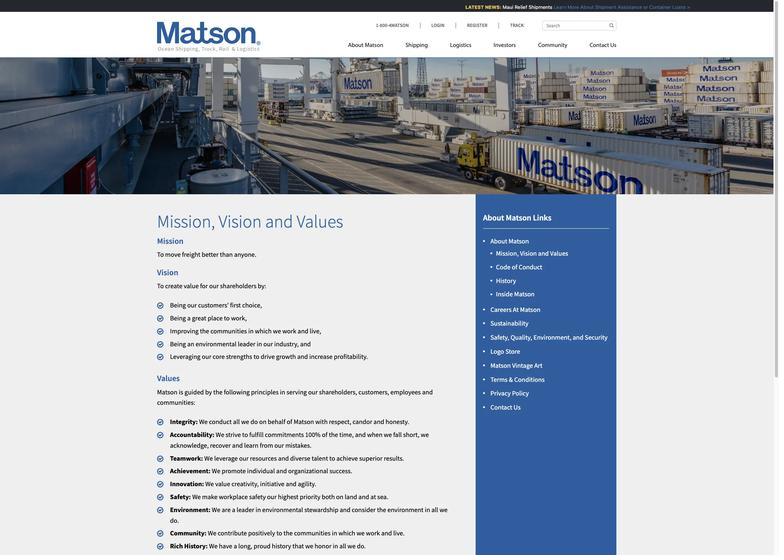 Task type: describe. For each thing, give the bounding box(es) containing it.
great
[[192, 314, 206, 323]]

consider
[[352, 506, 376, 515]]

register
[[467, 22, 488, 29]]

communities:
[[157, 399, 195, 407]]

choice,
[[242, 301, 262, 310]]

more
[[563, 4, 574, 10]]

our inside matson is guided by the following principles in serving our shareholders, customers, employees and communities:
[[308, 388, 318, 397]]

honesty.
[[386, 418, 409, 427]]

we inside 'we are a leader in environmental stewardship and consider the environment in all we do.'
[[440, 506, 448, 515]]

we for value
[[205, 480, 214, 489]]

learn
[[549, 4, 562, 10]]

1 horizontal spatial about matson link
[[491, 237, 529, 246]]

links
[[533, 213, 552, 223]]

being our customers' first choice,
[[170, 301, 262, 310]]

search image
[[609, 23, 614, 28]]

0 vertical spatial values
[[297, 211, 343, 233]]

of inside "we strive to fulfill commitments 100% of the time, and when we fall short, we acknowledge, recover and learn from our mistakes."
[[322, 431, 328, 439]]

do. for we are a leader in environmental stewardship and consider the environment in all we do.
[[170, 517, 179, 525]]

1 horizontal spatial communities
[[294, 530, 331, 538]]

login
[[431, 22, 444, 29]]

accountability:
[[170, 431, 214, 439]]

respect,
[[329, 418, 351, 427]]

community:
[[170, 530, 207, 538]]

promote
[[222, 467, 246, 476]]

mission, inside about matson links section
[[496, 249, 519, 258]]

we for conduct
[[199, 418, 208, 427]]

matson inside top menu navigation
[[365, 43, 383, 49]]

safety: we make workplace safety our highest priority both on land and at sea.
[[170, 493, 388, 502]]

track
[[510, 22, 524, 29]]

we for leverage
[[204, 454, 213, 463]]

matson inside matson is guided by the following principles in serving our shareholders, customers, employees and communities:
[[157, 388, 177, 397]]

mistakes.
[[285, 442, 312, 450]]

innovation: we value creativity, initiative and agility.
[[170, 480, 316, 489]]

leverage
[[214, 454, 238, 463]]

environment,
[[534, 334, 571, 342]]

to move freight better than anyone.
[[157, 251, 256, 259]]

1 horizontal spatial which
[[338, 530, 355, 538]]

matson up at
[[514, 290, 535, 299]]

serving
[[287, 388, 307, 397]]

0 vertical spatial a
[[187, 314, 191, 323]]

0 horizontal spatial vision
[[157, 268, 178, 278]]

to create value for our shareholders by:
[[157, 282, 266, 291]]

employees
[[390, 388, 421, 397]]

in right environment
[[425, 506, 430, 515]]

behalf
[[268, 418, 285, 427]]

matson up terms
[[491, 362, 511, 370]]

contact us inside top menu navigation
[[590, 43, 616, 49]]

being for being a great place to work,
[[170, 314, 186, 323]]

history
[[496, 277, 516, 285]]

matson is guided by the following principles in serving our shareholders, customers, employees and communities:
[[157, 388, 433, 407]]

our down initiative
[[267, 493, 277, 502]]

agility.
[[298, 480, 316, 489]]

safety:
[[170, 493, 191, 502]]

privacy policy
[[491, 390, 529, 398]]

1 vertical spatial on
[[336, 493, 343, 502]]

0 horizontal spatial on
[[259, 418, 266, 427]]

1-
[[376, 22, 380, 29]]

the up history
[[284, 530, 293, 538]]

>
[[682, 4, 685, 10]]

commitments
[[265, 431, 304, 439]]

contact inside top menu navigation
[[590, 43, 609, 49]]

800-
[[380, 22, 389, 29]]

in down safety
[[256, 506, 261, 515]]

logo store
[[491, 348, 520, 356]]

do. for rich history: we have a long, proud history that we honor in all we do.
[[357, 542, 366, 551]]

mission
[[157, 236, 183, 246]]

acknowledge,
[[170, 442, 209, 450]]

register link
[[456, 22, 499, 29]]

in inside matson is guided by the following principles in serving our shareholders, customers, employees and communities:
[[280, 388, 285, 397]]

customers,
[[358, 388, 389, 397]]

history:
[[184, 542, 208, 551]]

we strive to fulfill commitments 100% of the time, and when we fall short, we acknowledge, recover and learn from our mistakes.
[[170, 431, 429, 450]]

in down stewardship at the left bottom of page
[[332, 530, 337, 538]]

logo
[[491, 348, 504, 356]]

to right the talent
[[329, 454, 335, 463]]

our left core
[[202, 353, 211, 361]]

shareholders
[[220, 282, 256, 291]]

0 horizontal spatial all
[[233, 418, 240, 427]]

privacy
[[491, 390, 511, 398]]

leader for environmental
[[238, 340, 255, 348]]

the down being a great place to work,
[[200, 327, 209, 336]]

rich history: we have a long, proud history that we honor in all we do.
[[170, 542, 366, 551]]

in up being an environmental leader in our industry, and
[[248, 327, 254, 336]]

innovation:
[[170, 480, 204, 489]]

about inside top menu navigation
[[348, 43, 364, 49]]

growth
[[276, 353, 296, 361]]

to for positively
[[276, 530, 282, 538]]

value for we
[[215, 480, 230, 489]]

success.
[[330, 467, 352, 476]]

when
[[367, 431, 383, 439]]

community
[[538, 43, 567, 49]]

0 vertical spatial about matson link
[[348, 39, 394, 54]]

time,
[[339, 431, 354, 439]]

contact us inside about matson links section
[[491, 404, 521, 412]]

strengths
[[226, 353, 252, 361]]

code
[[496, 263, 511, 271]]

leveraging our core strengths to drive growth and increase profitability.
[[170, 353, 368, 361]]

talent
[[312, 454, 328, 463]]

quality,
[[511, 334, 532, 342]]

matson right at
[[520, 306, 540, 314]]

0 horizontal spatial values
[[157, 374, 180, 384]]

from
[[260, 442, 273, 450]]

profitability.
[[334, 353, 368, 361]]

short,
[[403, 431, 419, 439]]

history
[[272, 542, 291, 551]]

we left have on the left bottom
[[209, 542, 218, 551]]

honor
[[315, 542, 331, 551]]

results.
[[384, 454, 404, 463]]

we inside "we strive to fulfill commitments 100% of the time, and when we fall short, we acknowledge, recover and learn from our mistakes."
[[216, 431, 224, 439]]

matson up the 100%
[[294, 418, 314, 427]]

move
[[165, 251, 181, 259]]

4matson
[[389, 22, 409, 29]]

anyone.
[[234, 251, 256, 259]]

investors link
[[483, 39, 527, 54]]

shareholders,
[[319, 388, 357, 397]]

and inside 'we are a leader in environmental stewardship and consider the environment in all we do.'
[[340, 506, 350, 515]]

the inside matson is guided by the following principles in serving our shareholders, customers, employees and communities:
[[213, 388, 223, 397]]

to for strengths
[[254, 353, 259, 361]]

and inside matson is guided by the following principles in serving our shareholders, customers, employees and communities:
[[422, 388, 433, 397]]

top menu navigation
[[348, 39, 616, 54]]

environmental inside 'we are a leader in environmental stewardship and consider the environment in all we do.'
[[262, 506, 303, 515]]

a inside 'we are a leader in environmental stewardship and consider the environment in all we do.'
[[232, 506, 235, 515]]

environment:
[[170, 506, 211, 515]]

fulfill
[[249, 431, 264, 439]]

make
[[202, 493, 217, 502]]

cranes load and offload matson containers from the containership at the terminal. image
[[0, 46, 774, 195]]

we inside 'we are a leader in environmental stewardship and consider the environment in all we do.'
[[212, 506, 220, 515]]

learn
[[244, 442, 258, 450]]

0 vertical spatial communities
[[210, 327, 247, 336]]

or
[[639, 4, 643, 10]]

shipment
[[590, 4, 612, 10]]

live.
[[393, 530, 405, 538]]

recover
[[210, 442, 231, 450]]

highest
[[278, 493, 298, 502]]



Task type: locate. For each thing, give the bounding box(es) containing it.
safety, quality, environment, and security
[[491, 334, 608, 342]]

to inside "we strive to fulfill commitments 100% of the time, and when we fall short, we acknowledge, recover and learn from our mistakes."
[[242, 431, 248, 439]]

about matson inside section
[[491, 237, 529, 246]]

2 horizontal spatial all
[[431, 506, 438, 515]]

we left are
[[212, 506, 220, 515]]

0 vertical spatial value
[[184, 282, 199, 291]]

which down consider
[[338, 530, 355, 538]]

communities up honor
[[294, 530, 331, 538]]

0 horizontal spatial of
[[287, 418, 292, 427]]

0 vertical spatial of
[[512, 263, 517, 271]]

all for we are a leader in environmental stewardship and consider the environment in all we do.
[[431, 506, 438, 515]]

1 vertical spatial mission, vision and values
[[496, 249, 568, 258]]

2 vertical spatial of
[[322, 431, 328, 439]]

0 vertical spatial contact us link
[[579, 39, 616, 54]]

of inside about matson links section
[[512, 263, 517, 271]]

value for create
[[184, 282, 199, 291]]

live,
[[310, 327, 321, 336]]

0 vertical spatial environmental
[[196, 340, 236, 348]]

login link
[[420, 22, 456, 29]]

the inside "we strive to fulfill commitments 100% of the time, and when we fall short, we acknowledge, recover and learn from our mistakes."
[[329, 431, 338, 439]]

1 horizontal spatial values
[[297, 211, 343, 233]]

all right honor
[[339, 542, 346, 551]]

we for promote
[[212, 467, 220, 476]]

1 horizontal spatial vision
[[219, 211, 262, 233]]

being for being an environmental leader in our industry, and
[[170, 340, 186, 348]]

0 vertical spatial us
[[610, 43, 616, 49]]

to left create
[[157, 282, 164, 291]]

0 vertical spatial which
[[255, 327, 272, 336]]

0 vertical spatial to
[[157, 251, 164, 259]]

0 horizontal spatial contact us link
[[491, 404, 521, 412]]

0 horizontal spatial contact
[[491, 404, 512, 412]]

mission, up code
[[496, 249, 519, 258]]

inside matson
[[496, 290, 535, 299]]

we left make
[[192, 493, 201, 502]]

we for contribute
[[208, 530, 216, 538]]

being
[[170, 301, 186, 310], [170, 314, 186, 323], [170, 340, 186, 348]]

0 vertical spatial being
[[170, 301, 186, 310]]

to right place at the bottom left of page
[[224, 314, 230, 323]]

achieve
[[336, 454, 358, 463]]

1 horizontal spatial mission, vision and values
[[496, 249, 568, 258]]

0 horizontal spatial work
[[282, 327, 296, 336]]

on left land on the left bottom
[[336, 493, 343, 502]]

our down commitments
[[274, 442, 284, 450]]

vision up anyone.
[[219, 211, 262, 233]]

0 horizontal spatial environmental
[[196, 340, 236, 348]]

1 vertical spatial work
[[366, 530, 380, 538]]

environmental down safety: we make workplace safety our highest priority both on land and at sea. at left bottom
[[262, 506, 303, 515]]

0 vertical spatial contact us
[[590, 43, 616, 49]]

1 vertical spatial vision
[[520, 249, 537, 258]]

careers at matson
[[491, 306, 540, 314]]

1 vertical spatial environmental
[[262, 506, 303, 515]]

1 horizontal spatial all
[[339, 542, 346, 551]]

latest
[[461, 4, 479, 10]]

matson vintage art
[[491, 362, 543, 370]]

increase
[[309, 353, 333, 361]]

value left for
[[184, 282, 199, 291]]

1 vertical spatial contact
[[491, 404, 512, 412]]

leveraging
[[170, 353, 200, 361]]

matson vintage art link
[[491, 362, 543, 370]]

strive
[[226, 431, 241, 439]]

1 vertical spatial mission,
[[496, 249, 519, 258]]

1 horizontal spatial on
[[336, 493, 343, 502]]

track link
[[499, 22, 524, 29]]

to for place
[[224, 314, 230, 323]]

values inside about matson links section
[[550, 249, 568, 258]]

0 vertical spatial on
[[259, 418, 266, 427]]

1 horizontal spatial about matson
[[491, 237, 529, 246]]

1 vertical spatial which
[[338, 530, 355, 538]]

matson up mission, vision and values link
[[509, 237, 529, 246]]

1 horizontal spatial contact us link
[[579, 39, 616, 54]]

0 horizontal spatial value
[[184, 282, 199, 291]]

we left leverage
[[204, 454, 213, 463]]

to for to create value for our shareholders by:
[[157, 282, 164, 291]]

in up drive
[[257, 340, 262, 348]]

create
[[165, 282, 182, 291]]

0 horizontal spatial communities
[[210, 327, 247, 336]]

the right by at bottom left
[[213, 388, 223, 397]]

contact us
[[590, 43, 616, 49], [491, 404, 521, 412]]

us inside about matson links section
[[514, 404, 521, 412]]

contact us link down search image
[[579, 39, 616, 54]]

all
[[233, 418, 240, 427], [431, 506, 438, 515], [339, 542, 346, 551]]

being left the an
[[170, 340, 186, 348]]

do. inside 'we are a leader in environmental stewardship and consider the environment in all we do.'
[[170, 517, 179, 525]]

0 horizontal spatial about matson link
[[348, 39, 394, 54]]

our inside "we strive to fulfill commitments 100% of the time, and when we fall short, we acknowledge, recover and learn from our mistakes."
[[274, 442, 284, 450]]

matson left is
[[157, 388, 177, 397]]

leader down improving the communities in which we work and live,
[[238, 340, 255, 348]]

container
[[645, 4, 666, 10]]

1 vertical spatial us
[[514, 404, 521, 412]]

1-800-4matson
[[376, 22, 409, 29]]

in left serving
[[280, 388, 285, 397]]

our down the 'learn'
[[239, 454, 249, 463]]

to for to move freight better than anyone.
[[157, 251, 164, 259]]

1 horizontal spatial us
[[610, 43, 616, 49]]

1 vertical spatial about matson
[[491, 237, 529, 246]]

0 horizontal spatial us
[[514, 404, 521, 412]]

which up drive
[[255, 327, 272, 336]]

contact us link down privacy policy
[[491, 404, 521, 412]]

by:
[[258, 282, 266, 291]]

about matson link down about matson links
[[491, 237, 529, 246]]

0 vertical spatial leader
[[238, 340, 255, 348]]

2 vertical spatial a
[[234, 542, 237, 551]]

priority
[[300, 493, 320, 502]]

1 vertical spatial being
[[170, 314, 186, 323]]

diverse
[[290, 454, 310, 463]]

security
[[585, 334, 608, 342]]

&
[[509, 376, 513, 384]]

in right honor
[[333, 542, 338, 551]]

contact down privacy
[[491, 404, 512, 412]]

customers'
[[198, 301, 229, 310]]

better
[[202, 251, 219, 259]]

careers at matson link
[[491, 306, 540, 314]]

all inside 'we are a leader in environmental stewardship and consider the environment in all we do.'
[[431, 506, 438, 515]]

work up industry,
[[282, 327, 296, 336]]

1 vertical spatial values
[[550, 249, 568, 258]]

mission, vision and values inside about matson links section
[[496, 249, 568, 258]]

0 vertical spatial mission, vision and values
[[157, 211, 343, 233]]

0 horizontal spatial about matson
[[348, 43, 383, 49]]

mission, up mission on the top left of page
[[157, 211, 215, 233]]

which
[[255, 327, 272, 336], [338, 530, 355, 538]]

us inside top menu navigation
[[610, 43, 616, 49]]

we up recover
[[216, 431, 224, 439]]

learn more about shipment assistance or container loans > link
[[549, 4, 685, 10]]

contact us down search image
[[590, 43, 616, 49]]

value up workplace
[[215, 480, 230, 489]]

being for being our customers' first choice,
[[170, 301, 186, 310]]

of right code
[[512, 263, 517, 271]]

the inside 'we are a leader in environmental stewardship and consider the environment in all we do.'
[[377, 506, 386, 515]]

candor
[[353, 418, 372, 427]]

1 horizontal spatial of
[[322, 431, 328, 439]]

we are a leader in environmental stewardship and consider the environment in all we do.
[[170, 506, 448, 525]]

environmental up core
[[196, 340, 236, 348]]

2 vertical spatial being
[[170, 340, 186, 348]]

being an environmental leader in our industry, and
[[170, 340, 311, 348]]

about matson link down 1-
[[348, 39, 394, 54]]

1 vertical spatial leader
[[237, 506, 254, 515]]

we left the conduct
[[199, 418, 208, 427]]

logistics
[[450, 43, 471, 49]]

our right serving
[[308, 388, 318, 397]]

safety, quality, environment, and security link
[[491, 334, 608, 342]]

vintage
[[512, 362, 533, 370]]

1 vertical spatial do.
[[357, 542, 366, 551]]

fall
[[393, 431, 402, 439]]

1 vertical spatial to
[[157, 282, 164, 291]]

1 vertical spatial a
[[232, 506, 235, 515]]

0 vertical spatial mission,
[[157, 211, 215, 233]]

1 horizontal spatial do.
[[357, 542, 366, 551]]

1 vertical spatial contact us link
[[491, 404, 521, 412]]

vision
[[219, 211, 262, 233], [520, 249, 537, 258], [157, 268, 178, 278]]

about matson down about matson links
[[491, 237, 529, 246]]

2 being from the top
[[170, 314, 186, 323]]

blue matson logo with ocean, shipping, truck, rail and logistics written beneath it. image
[[157, 22, 261, 52]]

100%
[[305, 431, 321, 439]]

to left drive
[[254, 353, 259, 361]]

community: we contribute positively to the communities in which we work and live.
[[170, 530, 405, 538]]

1 vertical spatial contact us
[[491, 404, 521, 412]]

resources
[[250, 454, 277, 463]]

0 horizontal spatial do.
[[170, 517, 179, 525]]

about matson links section
[[466, 195, 626, 556]]

3 being from the top
[[170, 340, 186, 348]]

0 horizontal spatial mission,
[[157, 211, 215, 233]]

we up make
[[205, 480, 214, 489]]

we down leverage
[[212, 467, 220, 476]]

a right are
[[232, 506, 235, 515]]

leader inside 'we are a leader in environmental stewardship and consider the environment in all we do.'
[[237, 506, 254, 515]]

work down consider
[[366, 530, 380, 538]]

all for rich history: we have a long, proud history that we honor in all we do.
[[339, 542, 346, 551]]

terms & conditions
[[491, 376, 545, 384]]

relief
[[510, 4, 523, 10]]

0 vertical spatial do.
[[170, 517, 179, 525]]

1 horizontal spatial contact us
[[590, 43, 616, 49]]

do. down consider
[[357, 542, 366, 551]]

0 vertical spatial vision
[[219, 211, 262, 233]]

the down sea.
[[377, 506, 386, 515]]

1 vertical spatial communities
[[294, 530, 331, 538]]

do. up community:
[[170, 517, 179, 525]]

safety
[[249, 493, 266, 502]]

matson down 1-
[[365, 43, 383, 49]]

initiative
[[260, 480, 284, 489]]

0 vertical spatial about matson
[[348, 43, 383, 49]]

contact us down privacy policy
[[491, 404, 521, 412]]

of right 'behalf'
[[287, 418, 292, 427]]

are
[[222, 506, 231, 515]]

1 horizontal spatial mission,
[[496, 249, 519, 258]]

loans
[[668, 4, 681, 10]]

1 being from the top
[[170, 301, 186, 310]]

freight
[[182, 251, 200, 259]]

contact down search search field
[[590, 43, 609, 49]]

environment
[[388, 506, 424, 515]]

2 to from the top
[[157, 282, 164, 291]]

teamwork: we leverage our resources and diverse talent to achieve superior results.
[[170, 454, 404, 463]]

0 horizontal spatial which
[[255, 327, 272, 336]]

vision inside about matson links section
[[520, 249, 537, 258]]

principles
[[251, 388, 279, 397]]

None search field
[[542, 21, 616, 30]]

we for make
[[192, 493, 201, 502]]

1 vertical spatial about matson link
[[491, 237, 529, 246]]

1 horizontal spatial work
[[366, 530, 380, 538]]

to
[[157, 251, 164, 259], [157, 282, 164, 291]]

we
[[199, 418, 208, 427], [216, 431, 224, 439], [204, 454, 213, 463], [212, 467, 220, 476], [205, 480, 214, 489], [192, 493, 201, 502], [212, 506, 220, 515], [208, 530, 216, 538], [209, 542, 218, 551]]

leader for a
[[237, 506, 254, 515]]

2 vertical spatial values
[[157, 374, 180, 384]]

a left great
[[187, 314, 191, 323]]

communities down "work,"
[[210, 327, 247, 336]]

achievement: we promote individual and organizational success.
[[170, 467, 352, 476]]

about matson down 1-
[[348, 43, 383, 49]]

inside matson link
[[496, 290, 535, 299]]

1 vertical spatial all
[[431, 506, 438, 515]]

0 vertical spatial contact
[[590, 43, 609, 49]]

do
[[251, 418, 258, 427]]

mission, vision and values link
[[496, 249, 568, 258]]

leader down safety
[[237, 506, 254, 515]]

assistance
[[613, 4, 637, 10]]

vision up conduct
[[520, 249, 537, 258]]

2 vertical spatial vision
[[157, 268, 178, 278]]

integrity:
[[170, 418, 198, 427]]

matson left links
[[506, 213, 531, 223]]

code of conduct
[[496, 263, 542, 271]]

work,
[[231, 314, 247, 323]]

vision up create
[[157, 268, 178, 278]]

sustainability
[[491, 320, 529, 328]]

us down policy
[[514, 404, 521, 412]]

achievement:
[[170, 467, 211, 476]]

1 vertical spatial of
[[287, 418, 292, 427]]

community link
[[527, 39, 579, 54]]

1 horizontal spatial contact
[[590, 43, 609, 49]]

the left time,
[[329, 431, 338, 439]]

of right the 100%
[[322, 431, 328, 439]]

conditions
[[514, 376, 545, 384]]

contact inside about matson links section
[[491, 404, 512, 412]]

core
[[213, 353, 225, 361]]

place
[[208, 314, 223, 323]]

all up strive
[[233, 418, 240, 427]]

2 vertical spatial all
[[339, 542, 346, 551]]

being up the improving
[[170, 314, 186, 323]]

to left fulfill at the bottom left of page
[[242, 431, 248, 439]]

with
[[315, 418, 328, 427]]

0 vertical spatial work
[[282, 327, 296, 336]]

2 horizontal spatial vision
[[520, 249, 537, 258]]

communities
[[210, 327, 247, 336], [294, 530, 331, 538]]

1 horizontal spatial value
[[215, 480, 230, 489]]

a
[[187, 314, 191, 323], [232, 506, 235, 515], [234, 542, 237, 551]]

2 horizontal spatial of
[[512, 263, 517, 271]]

0 horizontal spatial contact us
[[491, 404, 521, 412]]

our right for
[[209, 282, 219, 291]]

long,
[[238, 542, 252, 551]]

history link
[[496, 277, 516, 285]]

0 horizontal spatial mission, vision and values
[[157, 211, 343, 233]]

0 vertical spatial all
[[233, 418, 240, 427]]

on right do
[[259, 418, 266, 427]]

2 horizontal spatial values
[[550, 249, 568, 258]]

a right have on the left bottom
[[234, 542, 237, 551]]

to up history
[[276, 530, 282, 538]]

all right environment
[[431, 506, 438, 515]]

sea.
[[377, 493, 388, 502]]

our up great
[[187, 301, 197, 310]]

privacy policy link
[[491, 390, 529, 398]]

investors
[[494, 43, 516, 49]]

individual
[[247, 467, 275, 476]]

mission, vision and values up conduct
[[496, 249, 568, 258]]

by
[[205, 388, 212, 397]]

1 to from the top
[[157, 251, 164, 259]]

our up drive
[[263, 340, 273, 348]]

at
[[371, 493, 376, 502]]

we left contribute
[[208, 530, 216, 538]]

1 horizontal spatial environmental
[[262, 506, 303, 515]]

superior
[[359, 454, 383, 463]]

1 vertical spatial value
[[215, 480, 230, 489]]

to left move
[[157, 251, 164, 259]]

us down search image
[[610, 43, 616, 49]]

mission, vision and values up anyone.
[[157, 211, 343, 233]]

teamwork:
[[170, 454, 203, 463]]

being down create
[[170, 301, 186, 310]]

Search search field
[[542, 21, 616, 30]]

about matson inside top menu navigation
[[348, 43, 383, 49]]

sustainability link
[[491, 320, 529, 328]]



Task type: vqa. For each thing, say whether or not it's contained in the screenshot.
bottommost the time
no



